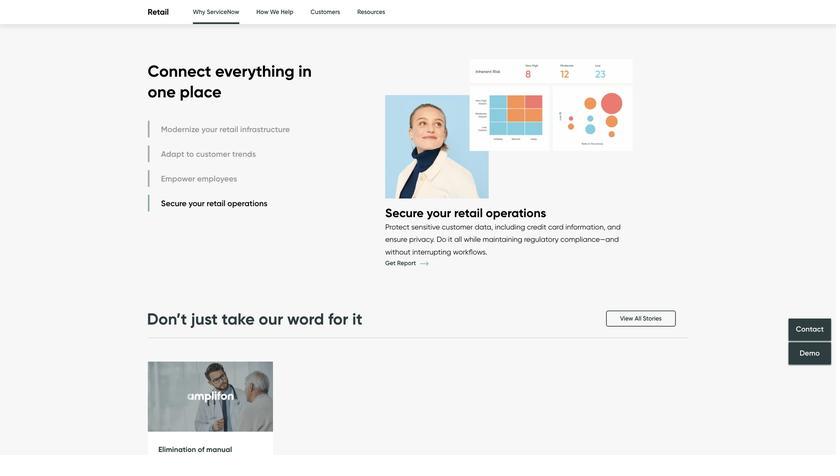 Task type: describe. For each thing, give the bounding box(es) containing it.
your for modernize your retail infrastructure
[[201, 124, 218, 134]]

adapt to customer trends
[[161, 149, 256, 159]]

interrupting
[[412, 248, 451, 256]]

don't just take our word for it
[[147, 309, 362, 329]]

modernize your retail infrastructure link
[[148, 121, 292, 138]]

without
[[385, 248, 411, 256]]

we
[[270, 8, 279, 16]]

demo link
[[789, 342, 831, 364]]

how we help
[[256, 8, 293, 16]]

operations for secure your retail operations
[[227, 199, 267, 208]]

customers link
[[311, 0, 340, 24]]

get report link
[[385, 260, 439, 267]]

amplifon logo image
[[148, 362, 273, 432]]

why servicenow
[[193, 8, 239, 16]]

protect
[[385, 223, 410, 231]]

don't
[[147, 309, 187, 329]]

contact
[[796, 325, 824, 334]]

workflows.
[[453, 248, 487, 256]]

your for secure your retail operations protect sensitive customer data, including credit card information, and ensure privacy. do it all while maintaining regulatory compliance—and without interrupting workflows.
[[427, 206, 451, 220]]

privacy.
[[409, 235, 435, 244]]

do
[[437, 235, 446, 244]]

servicenow
[[207, 8, 239, 16]]

elimination
[[158, 445, 196, 454]]

retail
[[148, 7, 169, 17]]

manual
[[206, 445, 232, 454]]

retail for secure your retail operations
[[207, 199, 225, 208]]

get
[[385, 260, 396, 267]]

place
[[180, 82, 222, 102]]

of
[[198, 445, 204, 454]]

customers
[[311, 8, 340, 16]]

resources link
[[357, 0, 385, 24]]

operations for secure your retail operations protect sensitive customer data, including credit card information, and ensure privacy. do it all while maintaining regulatory compliance—and without interrupting workflows.
[[486, 206, 546, 220]]

it inside secure your retail operations protect sensitive customer data, including credit card information, and ensure privacy. do it all while maintaining regulatory compliance—and without interrupting workflows.
[[448, 235, 453, 244]]

view
[[620, 315, 633, 323]]

how we help link
[[256, 0, 293, 24]]

including
[[495, 223, 525, 231]]

take
[[222, 309, 255, 329]]

while
[[464, 235, 481, 244]]

your for secure your retail operations
[[189, 199, 205, 208]]

processes
[[158, 453, 192, 455]]

regulatory
[[524, 235, 559, 244]]

0 horizontal spatial it
[[352, 309, 362, 329]]

empower employees link
[[148, 170, 292, 187]]

connect everything in one place
[[148, 61, 312, 102]]

elimination of manual processes
[[158, 445, 232, 455]]

compliance—and
[[561, 235, 619, 244]]

modernize
[[161, 124, 199, 134]]

in
[[299, 61, 312, 81]]

our
[[259, 309, 283, 329]]

secure for secure your retail operations protect sensitive customer data, including credit card information, and ensure privacy. do it all while maintaining regulatory compliance—and without interrupting workflows.
[[385, 206, 424, 220]]

secure for secure your retail operations
[[161, 199, 187, 208]]

view all stories link
[[606, 311, 676, 327]]

retail for modernize your retail infrastructure
[[220, 124, 238, 134]]

help
[[281, 8, 293, 16]]

just
[[191, 309, 218, 329]]

secure your retail operations link
[[148, 195, 292, 212]]

secure your retail operations protect sensitive customer data, including credit card information, and ensure privacy. do it all while maintaining regulatory compliance—and without interrupting workflows.
[[385, 206, 621, 256]]

empower employees
[[161, 174, 237, 184]]



Task type: locate. For each thing, give the bounding box(es) containing it.
your
[[201, 124, 218, 134], [189, 199, 205, 208], [427, 206, 451, 220]]

all
[[635, 315, 642, 323]]

one
[[148, 82, 176, 102]]

1 vertical spatial customer
[[442, 223, 473, 231]]

employees
[[197, 174, 237, 184]]

it right the for
[[352, 309, 362, 329]]

for
[[328, 309, 348, 329]]

maintaining
[[483, 235, 522, 244]]

customer inside adapt to customer trends link
[[196, 149, 230, 159]]

why servicenow link
[[193, 0, 239, 26]]

secure your retail operations
[[161, 199, 267, 208]]

why
[[193, 8, 205, 16]]

sensitive
[[411, 223, 440, 231]]

trends
[[232, 149, 256, 159]]

1 horizontal spatial operations
[[486, 206, 546, 220]]

0 vertical spatial customer
[[196, 149, 230, 159]]

your inside secure your retail operations protect sensitive customer data, including credit card information, and ensure privacy. do it all while maintaining regulatory compliance—and without interrupting workflows.
[[427, 206, 451, 220]]

0 vertical spatial it
[[448, 235, 453, 244]]

ensure
[[385, 235, 407, 244]]

operations
[[227, 199, 267, 208], [486, 206, 546, 220]]

retail inside secure your retail operations protect sensitive customer data, including credit card information, and ensure privacy. do it all while maintaining regulatory compliance—and without interrupting workflows.
[[454, 206, 483, 220]]

report
[[397, 260, 416, 267]]

operations inside secure your retail operations protect sensitive customer data, including credit card information, and ensure privacy. do it all while maintaining regulatory compliance—and without interrupting workflows.
[[486, 206, 546, 220]]

customer inside secure your retail operations protect sensitive customer data, including credit card information, and ensure privacy. do it all while maintaining regulatory compliance—and without interrupting workflows.
[[442, 223, 473, 231]]

demo
[[800, 349, 820, 358]]

resources
[[357, 8, 385, 16]]

get report
[[385, 260, 418, 267]]

secure inside secure your retail operations protect sensitive customer data, including credit card information, and ensure privacy. do it all while maintaining regulatory compliance—and without interrupting workflows.
[[385, 206, 424, 220]]

secure
[[161, 199, 187, 208], [385, 206, 424, 220]]

credit
[[527, 223, 546, 231]]

adapt to customer trends link
[[148, 146, 292, 162]]

secure up protect on the left of the page
[[385, 206, 424, 220]]

1 vertical spatial it
[[352, 309, 362, 329]]

your up sensitive
[[427, 206, 451, 220]]

it
[[448, 235, 453, 244], [352, 309, 362, 329]]

retail down employees
[[207, 199, 225, 208]]

to
[[186, 149, 194, 159]]

information,
[[566, 223, 606, 231]]

empower
[[161, 174, 195, 184]]

0 horizontal spatial operations
[[227, 199, 267, 208]]

modernize your retail infrastructure
[[161, 124, 290, 134]]

data,
[[475, 223, 493, 231]]

1 horizontal spatial secure
[[385, 206, 424, 220]]

customer up the all
[[442, 223, 473, 231]]

secure down empower at the left
[[161, 199, 187, 208]]

retail up adapt to customer trends link
[[220, 124, 238, 134]]

retail up data,
[[454, 206, 483, 220]]

customer
[[196, 149, 230, 159], [442, 223, 473, 231]]

1 horizontal spatial it
[[448, 235, 453, 244]]

your down empower employees
[[189, 199, 205, 208]]

0 horizontal spatial secure
[[161, 199, 187, 208]]

stories
[[643, 315, 662, 323]]

card
[[548, 223, 564, 231]]

retail for secure your retail operations protect sensitive customer data, including credit card information, and ensure privacy. do it all while maintaining regulatory compliance—and without interrupting workflows.
[[454, 206, 483, 220]]

it left the all
[[448, 235, 453, 244]]

adapt
[[161, 149, 184, 159]]

1 horizontal spatial customer
[[442, 223, 473, 231]]

customer right to
[[196, 149, 230, 159]]

contact link
[[789, 319, 831, 341]]

all
[[454, 235, 462, 244]]

0 horizontal spatial customer
[[196, 149, 230, 159]]

a young businesswoman glances at a screen that displays risk-focused graphs. image
[[385, 53, 633, 205]]

and
[[607, 223, 621, 231]]

view all stories
[[620, 315, 662, 323]]

your up adapt to customer trends
[[201, 124, 218, 134]]

connect
[[148, 61, 211, 81]]

infrastructure
[[240, 124, 290, 134]]

retail
[[220, 124, 238, 134], [207, 199, 225, 208], [454, 206, 483, 220]]

everything
[[215, 61, 295, 81]]

how
[[256, 8, 269, 16]]

word
[[287, 309, 324, 329]]



Task type: vqa. For each thing, say whether or not it's contained in the screenshot.
'email' text box
no



